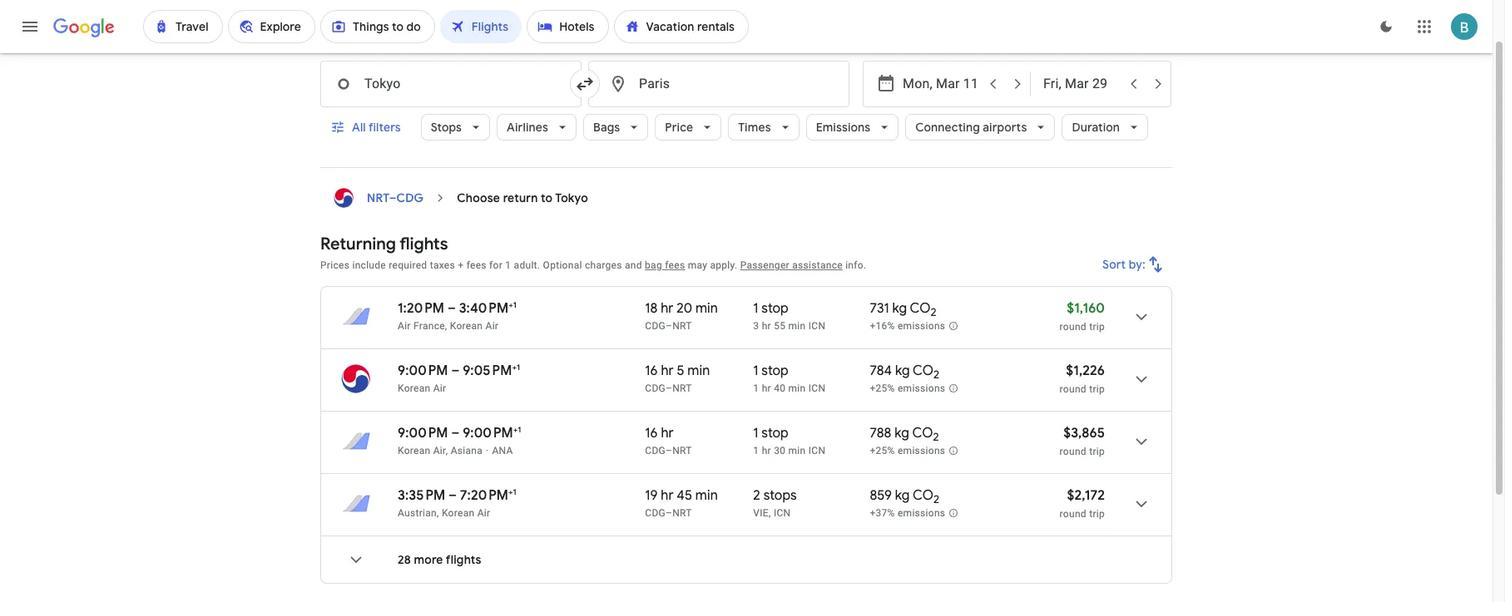 Task type: describe. For each thing, give the bounding box(es) containing it.
nrt for 7:20 pm
[[673, 508, 692, 519]]

28 more flights image
[[336, 540, 376, 580]]

cdg for 3:40 pm
[[645, 320, 666, 332]]

sort by:
[[1103, 257, 1146, 272]]

hr inside 19 hr 45 min cdg – nrt
[[661, 488, 674, 504]]

returning flights main content
[[320, 181, 1172, 597]]

731
[[870, 300, 889, 317]]

Arrival time: 9:05 PM on  Saturday, March 30. text field
[[463, 362, 520, 379]]

prices
[[320, 260, 350, 271]]

prices include required taxes + fees for 1 adult. optional charges and bag fees may apply. passenger assistance
[[320, 260, 843, 271]]

stop for 18 hr 20 min
[[762, 300, 789, 317]]

airports
[[983, 120, 1027, 135]]

9:00 pm up ana
[[463, 425, 513, 442]]

1 stop flight. element for 16 hr
[[753, 425, 789, 444]]

choose
[[457, 191, 500, 206]]

icn inside 2 stops vie , icn
[[774, 508, 791, 519]]

$1,160
[[1067, 300, 1105, 317]]

vie
[[753, 508, 769, 519]]

layover (1 of 1) is a 3 hr 55 min layover at incheon international airport in seoul. element
[[753, 320, 862, 333]]

bags button
[[583, 107, 648, 147]]

layover (1 of 1) is a 1 hr 40 min layover at incheon international airport in seoul. element
[[753, 382, 862, 395]]

2 fees from the left
[[665, 260, 685, 271]]

choose return to tokyo
[[457, 191, 588, 206]]

round for $3,865
[[1060, 446, 1087, 458]]

sort
[[1103, 257, 1126, 272]]

airlines
[[507, 120, 548, 135]]

$1,226 round trip
[[1060, 363, 1105, 395]]

min inside 1 stop 1 hr 30 min icn
[[788, 445, 806, 457]]

air down arrival time: 3:40 pm on  saturday, march 30. text field
[[486, 320, 499, 332]]

total duration 18 hr 20 min. element
[[645, 300, 753, 320]]

icn for 788
[[809, 445, 826, 457]]

859 kg co 2
[[870, 488, 939, 507]]

round for $2,172
[[1060, 508, 1087, 520]]

55
[[774, 320, 786, 332]]

stop for 16 hr 5 min
[[762, 363, 789, 379]]

icn for 784
[[809, 383, 826, 394]]

– inside 16 hr 5 min cdg – nrt
[[666, 383, 673, 394]]

passenger assistance button
[[740, 260, 843, 271]]

18
[[645, 300, 658, 317]]

all filters
[[352, 120, 401, 135]]

+ for 9:05 pm
[[512, 362, 517, 373]]

emissions for 784
[[898, 383, 946, 395]]

2 for 788
[[933, 430, 939, 444]]

Departure text field
[[903, 62, 979, 107]]

min inside 1 stop 3 hr 55 min icn
[[788, 320, 806, 332]]

Arrival time: 3:40 PM on  Saturday, March 30. text field
[[459, 300, 517, 317]]

duration button
[[1062, 107, 1148, 147]]

nrt for 3:40 pm
[[673, 320, 692, 332]]

stops button
[[421, 107, 490, 147]]

to
[[541, 191, 553, 206]]

korean air, asiana
[[398, 445, 483, 457]]

connecting
[[915, 120, 980, 135]]

30
[[774, 445, 786, 457]]

$1,226
[[1066, 363, 1105, 379]]

45
[[677, 488, 692, 504]]

1 stop 1 hr 40 min icn
[[753, 363, 826, 394]]

16 for 16 hr 5 min
[[645, 363, 658, 379]]

include
[[352, 260, 386, 271]]

all
[[352, 120, 366, 135]]

min inside 18 hr 20 min cdg – nrt
[[696, 300, 718, 317]]

,
[[769, 508, 771, 519]]

$2,172
[[1067, 488, 1105, 504]]

price
[[665, 120, 693, 135]]

ana
[[492, 445, 513, 457]]

+25% for 784
[[870, 383, 895, 395]]

20
[[677, 300, 692, 317]]

emissions for 731
[[898, 320, 946, 332]]

times
[[738, 120, 771, 135]]

19 hr 45 min cdg – nrt
[[645, 488, 718, 519]]

layover (1 of 2) is a 1 hr 10 min layover at vienna international airport in vienna. layover (2 of 2) is a 3 hr 25 min layover at incheon international airport in seoul. element
[[753, 507, 862, 520]]

+37%
[[870, 508, 895, 519]]

departure time: 9:00 pm. text field for 9:00 pm
[[398, 425, 448, 442]]

round for $1,160
[[1060, 321, 1087, 333]]

total duration 16 hr 5 min. element
[[645, 363, 753, 382]]

nrt – cdg
[[367, 191, 424, 206]]

price button
[[655, 107, 722, 147]]

austrian,
[[398, 508, 439, 519]]

– inside 9:00 pm – 9:05 pm + 1
[[451, 363, 460, 379]]

min inside 1 stop 1 hr 40 min icn
[[788, 383, 806, 394]]

40
[[774, 383, 786, 394]]

2 for 784
[[934, 368, 940, 382]]

for
[[489, 260, 503, 271]]

+16%
[[870, 320, 895, 332]]

by:
[[1129, 257, 1146, 272]]

tokyo
[[555, 191, 588, 206]]

flight details. leaves paris charles de gaulle airport at 1:20 pm on friday, march 29 and arrives at narita international airport at 3:40 pm on saturday, march 30. image
[[1122, 297, 1162, 337]]

28 more flights
[[398, 552, 482, 567]]

connecting airports
[[915, 120, 1027, 135]]

total duration 16 hr. element
[[645, 425, 753, 444]]

air down 7:20 pm
[[477, 508, 490, 519]]

1 inside 3:35 pm – 7:20 pm + 1
[[513, 487, 516, 498]]

korean down 3:35 pm – 7:20 pm + 1
[[442, 508, 475, 519]]

leaves paris charles de gaulle airport at 3:35 pm on friday, march 29 and arrives at narita international airport at 7:20 pm on saturday, march 30. element
[[398, 487, 516, 504]]

trip for $1,160
[[1089, 321, 1105, 333]]

filters
[[369, 120, 401, 135]]

passenger
[[740, 260, 790, 271]]

stops
[[764, 488, 797, 504]]

16 for 16 hr
[[645, 425, 658, 442]]

$3,865
[[1064, 425, 1105, 442]]

korean down leaves paris charles de gaulle airport at 1:20 pm on friday, march 29 and arrives at narita international airport at 3:40 pm on saturday, march 30. element
[[450, 320, 483, 332]]

1226 US dollars text field
[[1066, 363, 1105, 379]]

$2,172 round trip
[[1060, 488, 1105, 520]]

1 inside 1 stop 3 hr 55 min icn
[[753, 300, 758, 317]]

duration
[[1072, 120, 1120, 135]]

charges
[[585, 260, 622, 271]]

cdg up returning flights
[[397, 191, 424, 206]]

bag fees button
[[645, 260, 685, 271]]

3:40 pm
[[459, 300, 509, 317]]

731 kg co 2
[[870, 300, 937, 320]]

16 hr 5 min cdg – nrt
[[645, 363, 710, 394]]

1 inside 9:00 pm – 9:05 pm + 1
[[517, 362, 520, 373]]

total duration 19 hr 45 min. element
[[645, 488, 753, 507]]

hr inside 1 stop 1 hr 40 min icn
[[762, 383, 771, 394]]

2 stops vie , icn
[[753, 488, 797, 519]]

asiana
[[451, 445, 483, 457]]

icn for 731
[[809, 320, 826, 332]]

hr inside 16 hr cdg – nrt
[[661, 425, 674, 442]]

nrt up returning flights
[[367, 191, 389, 206]]

more
[[414, 552, 443, 567]]

stop for 16 hr
[[762, 425, 789, 442]]

+ for 7:20 pm
[[508, 487, 513, 498]]

$3,865 round trip
[[1060, 425, 1105, 458]]

9:05 pm
[[463, 363, 512, 379]]



Task type: locate. For each thing, give the bounding box(es) containing it.
18 hr 20 min cdg – nrt
[[645, 300, 718, 332]]

times button
[[728, 107, 799, 147]]

airlines button
[[497, 107, 577, 147]]

france,
[[414, 320, 447, 332]]

+25% emissions for 784
[[870, 383, 946, 395]]

co for 784
[[913, 363, 934, 379]]

air down 1:20 pm text field
[[398, 320, 411, 332]]

+16% emissions
[[870, 320, 946, 332]]

+25% emissions down '788 kg co 2'
[[870, 445, 946, 457]]

0 vertical spatial stop
[[762, 300, 789, 317]]

may
[[688, 260, 707, 271]]

apply.
[[710, 260, 738, 271]]

and
[[625, 260, 642, 271]]

1 departure time: 9:00 pm. text field from the top
[[398, 363, 448, 379]]

min inside 16 hr 5 min cdg – nrt
[[688, 363, 710, 379]]

$1,160 round trip
[[1060, 300, 1105, 333]]

cdg inside 16 hr 5 min cdg – nrt
[[645, 383, 666, 394]]

– inside 19 hr 45 min cdg – nrt
[[666, 508, 673, 519]]

cdg for 9:05 pm
[[645, 383, 666, 394]]

min right 45
[[695, 488, 718, 504]]

1 +25% emissions from the top
[[870, 383, 946, 395]]

trip for $3,865
[[1089, 446, 1105, 458]]

all filters button
[[320, 107, 414, 147]]

round down 3865 us dollars text box
[[1060, 446, 1087, 458]]

1 vertical spatial departure time: 9:00 pm. text field
[[398, 425, 448, 442]]

stop up 55
[[762, 300, 789, 317]]

2 stop from the top
[[762, 363, 789, 379]]

3:35 pm – 7:20 pm + 1
[[398, 487, 516, 504]]

kg for 788
[[895, 425, 909, 442]]

+25% emissions for 788
[[870, 445, 946, 457]]

layover (1 of 1) is a 1 hr 30 min layover at incheon international airport in seoul. element
[[753, 444, 862, 458]]

emissions down '788 kg co 2'
[[898, 445, 946, 457]]

nrt inside 16 hr cdg – nrt
[[673, 445, 692, 457]]

+ inside 9:00 pm – 9:05 pm + 1
[[512, 362, 517, 373]]

1 inside 9:00 pm – 9:00 pm + 1
[[518, 424, 521, 435]]

1 fees from the left
[[466, 260, 487, 271]]

co up '+16% emissions'
[[910, 300, 931, 317]]

2 1 stop flight. element from the top
[[753, 363, 789, 382]]

min right '40'
[[788, 383, 806, 394]]

3 trip from the top
[[1089, 446, 1105, 458]]

1 stop from the top
[[762, 300, 789, 317]]

1 trip from the top
[[1089, 321, 1105, 333]]

1 16 from the top
[[645, 363, 658, 379]]

bag
[[645, 260, 662, 271]]

16 inside 16 hr 5 min cdg – nrt
[[645, 363, 658, 379]]

emissions down 859 kg co 2
[[898, 508, 946, 519]]

Departure time: 1:20 PM. text field
[[398, 300, 444, 317]]

nrt down 45
[[673, 508, 692, 519]]

– down total duration 19 hr 45 min. element
[[666, 508, 673, 519]]

korean air
[[398, 383, 446, 394]]

stop inside 1 stop 1 hr 40 min icn
[[762, 363, 789, 379]]

0 vertical spatial flights
[[400, 234, 448, 255]]

korean down 9:00 pm – 9:05 pm + 1
[[398, 383, 431, 394]]

flights
[[400, 234, 448, 255], [446, 552, 482, 567]]

16 inside 16 hr cdg – nrt
[[645, 425, 658, 442]]

air
[[398, 320, 411, 332], [486, 320, 499, 332], [433, 383, 446, 394], [477, 508, 490, 519]]

min right 20
[[696, 300, 718, 317]]

assistance
[[792, 260, 843, 271]]

icn inside 1 stop 3 hr 55 min icn
[[809, 320, 826, 332]]

return
[[503, 191, 538, 206]]

returning flights
[[320, 234, 448, 255]]

trip inside $3,865 round trip
[[1089, 446, 1105, 458]]

flight details. leaves paris charles de gaulle airport at 9:00 pm on friday, march 29 and arrives at narita international airport at 9:05 pm on saturday, march 30. image
[[1122, 359, 1162, 399]]

– up austrian, korean air
[[449, 488, 457, 504]]

19
[[645, 488, 658, 504]]

hr right 3
[[762, 320, 771, 332]]

2 inside 859 kg co 2
[[934, 493, 939, 507]]

cdg down 18
[[645, 320, 666, 332]]

2 16 from the top
[[645, 425, 658, 442]]

leaves paris charles de gaulle airport at 9:00 pm on friday, march 29 and arrives at narita international airport at 9:00 pm on saturday, march 30. element
[[398, 424, 521, 442]]

kg
[[892, 300, 907, 317], [895, 363, 910, 379], [895, 425, 909, 442], [895, 488, 910, 504]]

9:00 pm – 9:05 pm + 1
[[398, 362, 520, 379]]

co right 784
[[913, 363, 934, 379]]

required
[[389, 260, 427, 271]]

connecting airports button
[[905, 107, 1055, 147]]

trip for $1,226
[[1089, 384, 1105, 395]]

1 stop flight. element for 16 hr 5 min
[[753, 363, 789, 382]]

returning
[[320, 234, 396, 255]]

stop inside 1 stop 1 hr 30 min icn
[[762, 425, 789, 442]]

2 inside 2 stops vie , icn
[[753, 488, 760, 504]]

Departure time: 3:35 PM. text field
[[398, 488, 445, 504]]

hr right 18
[[661, 300, 673, 317]]

3 stop from the top
[[762, 425, 789, 442]]

kg up '+16% emissions'
[[892, 300, 907, 317]]

kg inside '788 kg co 2'
[[895, 425, 909, 442]]

1 emissions from the top
[[898, 320, 946, 332]]

hr inside 16 hr 5 min cdg – nrt
[[661, 363, 674, 379]]

hr left 5
[[661, 363, 674, 379]]

cdg inside 19 hr 45 min cdg – nrt
[[645, 508, 666, 519]]

2 up vie
[[753, 488, 760, 504]]

trip down the 1226 us dollars text box
[[1089, 384, 1105, 395]]

departure time: 9:00 pm. text field inside leaves paris charles de gaulle airport at 9:00 pm on friday, march 29 and arrives at narita international airport at 9:00 pm on saturday, march 30. element
[[398, 425, 448, 442]]

leaves paris charles de gaulle airport at 9:00 pm on friday, march 29 and arrives at narita international airport at 9:05 pm on saturday, march 30. element
[[398, 362, 520, 379]]

trip down 3865 us dollars text box
[[1089, 446, 1105, 458]]

9:00 pm for 9:00 pm
[[398, 425, 448, 442]]

2 for 731
[[931, 306, 937, 320]]

stop
[[762, 300, 789, 317], [762, 363, 789, 379], [762, 425, 789, 442]]

round down the 1226 us dollars text box
[[1060, 384, 1087, 395]]

fees left for
[[466, 260, 487, 271]]

9:00 pm up korean air, asiana
[[398, 425, 448, 442]]

korean left air, in the bottom of the page
[[398, 445, 431, 457]]

3 1 stop flight. element from the top
[[753, 425, 789, 444]]

stops
[[431, 120, 462, 135]]

3:35 pm
[[398, 488, 445, 504]]

+ for 3:40 pm
[[509, 300, 513, 310]]

+25% for 788
[[870, 445, 895, 457]]

icn right 55
[[809, 320, 826, 332]]

kg for 784
[[895, 363, 910, 379]]

emissions down 784 kg co 2
[[898, 383, 946, 395]]

hr
[[661, 300, 673, 317], [762, 320, 771, 332], [661, 363, 674, 379], [762, 383, 771, 394], [661, 425, 674, 442], [762, 445, 771, 457], [661, 488, 674, 504]]

9:00 pm
[[398, 363, 448, 379], [398, 425, 448, 442], [463, 425, 513, 442]]

–
[[389, 191, 397, 206], [448, 300, 456, 317], [666, 320, 673, 332], [451, 363, 460, 379], [666, 383, 673, 394], [451, 425, 460, 442], [666, 445, 673, 457], [449, 488, 457, 504], [666, 508, 673, 519]]

emissions for 788
[[898, 445, 946, 457]]

– up air france, korean air
[[448, 300, 456, 317]]

departure time: 9:00 pm. text field for 9:05 pm
[[398, 363, 448, 379]]

3865 US dollars text field
[[1064, 425, 1105, 442]]

1 button
[[438, 19, 505, 59]]

flights up the required
[[400, 234, 448, 255]]

cdg up 19 in the left of the page
[[645, 445, 666, 457]]

emissions
[[898, 320, 946, 332], [898, 383, 946, 395], [898, 445, 946, 457], [898, 508, 946, 519]]

departure time: 9:00 pm. text field up korean air
[[398, 363, 448, 379]]

round inside $1,226 round trip
[[1060, 384, 1087, 395]]

round for $1,226
[[1060, 384, 1087, 395]]

None text field
[[588, 61, 850, 107]]

flights right more
[[446, 552, 482, 567]]

trip down $1,160
[[1089, 321, 1105, 333]]

trip down $2,172
[[1089, 508, 1105, 520]]

hr inside 18 hr 20 min cdg – nrt
[[661, 300, 673, 317]]

kg inside 859 kg co 2
[[895, 488, 910, 504]]

min right 55
[[788, 320, 806, 332]]

16
[[645, 363, 658, 379], [645, 425, 658, 442]]

trip inside $1,160 round trip
[[1089, 321, 1105, 333]]

trip for $2,172
[[1089, 508, 1105, 520]]

cdg inside 18 hr 20 min cdg – nrt
[[645, 320, 666, 332]]

kg inside 784 kg co 2
[[895, 363, 910, 379]]

nrt down 20
[[673, 320, 692, 332]]

nrt down total duration 16 hr. element
[[673, 445, 692, 457]]

co inside 784 kg co 2
[[913, 363, 934, 379]]

+
[[458, 260, 464, 271], [509, 300, 513, 310], [512, 362, 517, 373], [513, 424, 518, 435], [508, 487, 513, 498]]

– down total duration 16 hr 5 min. element
[[666, 383, 673, 394]]

+25% down 784
[[870, 383, 895, 395]]

1 stop flight. element up 55
[[753, 300, 789, 320]]

0 vertical spatial +25% emissions
[[870, 383, 946, 395]]

1 round from the top
[[1060, 321, 1087, 333]]

round inside $1,160 round trip
[[1060, 321, 1087, 333]]

hr down 16 hr 5 min cdg – nrt on the bottom left of page
[[661, 425, 674, 442]]

Arrival time: 7:20 PM on  Saturday, March 30. text field
[[460, 487, 516, 504]]

2 +25% from the top
[[870, 445, 895, 457]]

kg up '+37% emissions'
[[895, 488, 910, 504]]

+ for 9:00 pm
[[513, 424, 518, 435]]

1 inside 1:20 pm – 3:40 pm + 1
[[513, 300, 517, 310]]

16 down 16 hr 5 min cdg – nrt on the bottom left of page
[[645, 425, 658, 442]]

1:20 pm – 3:40 pm + 1
[[398, 300, 517, 317]]

stop up the 30
[[762, 425, 789, 442]]

none search field containing all filters
[[320, 19, 1172, 168]]

optional
[[543, 260, 582, 271]]

air france, korean air
[[398, 320, 499, 332]]

1 vertical spatial +25%
[[870, 445, 895, 457]]

change appearance image
[[1366, 7, 1406, 47]]

emissions button
[[806, 107, 899, 147]]

+25% down 788
[[870, 445, 895, 457]]

1160 US dollars text field
[[1067, 300, 1105, 317]]

cdg down total duration 16 hr 5 min. element
[[645, 383, 666, 394]]

28
[[398, 552, 411, 567]]

2 vertical spatial stop
[[762, 425, 789, 442]]

1 +25% from the top
[[870, 383, 895, 395]]

1 vertical spatial +25% emissions
[[870, 445, 946, 457]]

1 1 stop flight. element from the top
[[753, 300, 789, 320]]

9:00 pm for 9:05 pm
[[398, 363, 448, 379]]

2 stops flight. element
[[753, 488, 797, 507]]

1 vertical spatial stop
[[762, 363, 789, 379]]

3 round from the top
[[1060, 446, 1087, 458]]

784 kg co 2
[[870, 363, 940, 382]]

+ inside 3:35 pm – 7:20 pm + 1
[[508, 487, 513, 498]]

Arrival time: 9:00 PM on  Saturday, March 30. text field
[[463, 424, 521, 442]]

2 for 859
[[934, 493, 939, 507]]

nrt for 9:05 pm
[[673, 383, 692, 394]]

hr right 19 in the left of the page
[[661, 488, 674, 504]]

kg inside 731 kg co 2
[[892, 300, 907, 317]]

adult.
[[514, 260, 540, 271]]

co for 788
[[912, 425, 933, 442]]

emissions
[[816, 120, 870, 135]]

sort by: button
[[1096, 245, 1172, 285]]

icn inside 1 stop 1 hr 40 min icn
[[809, 383, 826, 394]]

nrt inside 18 hr 20 min cdg – nrt
[[673, 320, 692, 332]]

air,
[[433, 445, 448, 457]]

9:00 pm inside 9:00 pm – 9:05 pm + 1
[[398, 363, 448, 379]]

– down total duration 16 hr. element
[[666, 445, 673, 457]]

3 emissions from the top
[[898, 445, 946, 457]]

5
[[677, 363, 684, 379]]

icn right '40'
[[809, 383, 826, 394]]

hr left the 30
[[762, 445, 771, 457]]

2 inside 784 kg co 2
[[934, 368, 940, 382]]

784
[[870, 363, 892, 379]]

co inside '788 kg co 2'
[[912, 425, 933, 442]]

2 round from the top
[[1060, 384, 1087, 395]]

1 vertical spatial flights
[[446, 552, 482, 567]]

co inside 731 kg co 2
[[910, 300, 931, 317]]

co up '+37% emissions'
[[913, 488, 934, 504]]

– down total duration 18 hr 20 min. element
[[666, 320, 673, 332]]

departure time: 9:00 pm. text field inside leaves paris charles de gaulle airport at 9:00 pm on friday, march 29 and arrives at narita international airport at 9:05 pm on saturday, march 30. element
[[398, 363, 448, 379]]

1 vertical spatial 16
[[645, 425, 658, 442]]

2 inside '788 kg co 2'
[[933, 430, 939, 444]]

Return text field
[[1043, 62, 1120, 107]]

1 stop flight. element up '40'
[[753, 363, 789, 382]]

2 vertical spatial 1 stop flight. element
[[753, 425, 789, 444]]

kg right 784
[[895, 363, 910, 379]]

4 round from the top
[[1060, 508, 1087, 520]]

+37% emissions
[[870, 508, 946, 519]]

0 horizontal spatial fees
[[466, 260, 487, 271]]

flight details. leaves paris charles de gaulle airport at 3:35 pm on friday, march 29 and arrives at narita international airport at 7:20 pm on saturday, march 30. image
[[1122, 484, 1162, 524]]

+25%
[[870, 383, 895, 395], [870, 445, 895, 457]]

9:00 pm up korean air
[[398, 363, 448, 379]]

cdg
[[397, 191, 424, 206], [645, 320, 666, 332], [645, 383, 666, 394], [645, 445, 666, 457], [645, 508, 666, 519]]

16 left 5
[[645, 363, 658, 379]]

nrt down 5
[[673, 383, 692, 394]]

min right 5
[[688, 363, 710, 379]]

2 trip from the top
[[1089, 384, 1105, 395]]

nrt inside 19 hr 45 min cdg – nrt
[[673, 508, 692, 519]]

16 hr cdg – nrt
[[645, 425, 692, 457]]

– up asiana
[[451, 425, 460, 442]]

None text field
[[320, 61, 582, 107]]

– inside 1:20 pm – 3:40 pm + 1
[[448, 300, 456, 317]]

icn right the 30
[[809, 445, 826, 457]]

departure time: 9:00 pm. text field up korean air, asiana
[[398, 425, 448, 442]]

cdg for 7:20 pm
[[645, 508, 666, 519]]

4 trip from the top
[[1089, 508, 1105, 520]]

main menu image
[[20, 17, 40, 37]]

kg for 731
[[892, 300, 907, 317]]

1 inside popup button
[[468, 32, 475, 46]]

2 right 784
[[934, 368, 940, 382]]

1 horizontal spatial fees
[[665, 260, 685, 271]]

cdg down 19 in the left of the page
[[645, 508, 666, 519]]

788
[[870, 425, 892, 442]]

hr left '40'
[[762, 383, 771, 394]]

cdg inside 16 hr cdg – nrt
[[645, 445, 666, 457]]

kg right 788
[[895, 425, 909, 442]]

swap origin and destination. image
[[575, 74, 595, 94]]

+25% emissions down 784 kg co 2
[[870, 383, 946, 395]]

0 vertical spatial 1 stop flight. element
[[753, 300, 789, 320]]

None search field
[[320, 19, 1172, 168]]

2 up '+37% emissions'
[[934, 493, 939, 507]]

stop inside 1 stop 3 hr 55 min icn
[[762, 300, 789, 317]]

co for 731
[[910, 300, 931, 317]]

min inside 19 hr 45 min cdg – nrt
[[695, 488, 718, 504]]

2 emissions from the top
[[898, 383, 946, 395]]

min
[[696, 300, 718, 317], [788, 320, 806, 332], [688, 363, 710, 379], [788, 383, 806, 394], [788, 445, 806, 457], [695, 488, 718, 504]]

nrt inside 16 hr 5 min cdg – nrt
[[673, 383, 692, 394]]

2172 US dollars text field
[[1067, 488, 1105, 504]]

0 vertical spatial 16
[[645, 363, 658, 379]]

round down $2,172
[[1060, 508, 1087, 520]]

– inside 16 hr cdg – nrt
[[666, 445, 673, 457]]

2 right 788
[[933, 430, 939, 444]]

icn
[[809, 320, 826, 332], [809, 383, 826, 394], [809, 445, 826, 457], [774, 508, 791, 519]]

round inside $3,865 round trip
[[1060, 446, 1087, 458]]

air down 9:00 pm – 9:05 pm + 1
[[433, 383, 446, 394]]

7:20 pm
[[460, 488, 508, 504]]

– up returning flights
[[389, 191, 397, 206]]

round down $1,160
[[1060, 321, 1087, 333]]

– inside 18 hr 20 min cdg – nrt
[[666, 320, 673, 332]]

1 stop flight. element
[[753, 300, 789, 320], [753, 363, 789, 382], [753, 425, 789, 444]]

0 vertical spatial departure time: 9:00 pm. text field
[[398, 363, 448, 379]]

1
[[468, 32, 475, 46], [505, 260, 511, 271], [513, 300, 517, 310], [753, 300, 758, 317], [517, 362, 520, 373], [753, 363, 758, 379], [753, 383, 759, 394], [518, 424, 521, 435], [753, 425, 758, 442], [753, 445, 759, 457], [513, 487, 516, 498]]

2 +25% emissions from the top
[[870, 445, 946, 457]]

Departure time: 9:00 PM. text field
[[398, 363, 448, 379], [398, 425, 448, 442]]

trip inside the $2,172 round trip
[[1089, 508, 1105, 520]]

emissions down 731 kg co 2
[[898, 320, 946, 332]]

+ inside 9:00 pm – 9:00 pm + 1
[[513, 424, 518, 435]]

0 vertical spatial +25%
[[870, 383, 895, 395]]

2
[[931, 306, 937, 320], [934, 368, 940, 382], [933, 430, 939, 444], [753, 488, 760, 504], [934, 493, 939, 507]]

flight details. leaves paris charles de gaulle airport at 9:00 pm on friday, march 29 and arrives at narita international airport at 9:00 pm on saturday, march 30. image
[[1122, 422, 1162, 462]]

co inside 859 kg co 2
[[913, 488, 934, 504]]

2 up '+16% emissions'
[[931, 306, 937, 320]]

icn inside 1 stop 1 hr 30 min icn
[[809, 445, 826, 457]]

4 emissions from the top
[[898, 508, 946, 519]]

– left 9:05 pm
[[451, 363, 460, 379]]

1 vertical spatial 1 stop flight. element
[[753, 363, 789, 382]]

fees right 'bag'
[[665, 260, 685, 271]]

min right the 30
[[788, 445, 806, 457]]

taxes
[[430, 260, 455, 271]]

+ inside 1:20 pm – 3:40 pm + 1
[[509, 300, 513, 310]]

emissions for 859
[[898, 508, 946, 519]]

austrian, korean air
[[398, 508, 490, 519]]

stop up '40'
[[762, 363, 789, 379]]

icn right ,
[[774, 508, 791, 519]]

kg for 859
[[895, 488, 910, 504]]

co right 788
[[912, 425, 933, 442]]

korean
[[450, 320, 483, 332], [398, 383, 431, 394], [398, 445, 431, 457], [442, 508, 475, 519]]

hr inside 1 stop 1 hr 30 min icn
[[762, 445, 771, 457]]

1:20 pm
[[398, 300, 444, 317]]

1 stop 1 hr 30 min icn
[[753, 425, 826, 457]]

2 departure time: 9:00 pm. text field from the top
[[398, 425, 448, 442]]

– inside 9:00 pm – 9:00 pm + 1
[[451, 425, 460, 442]]

1 stop flight. element for 18 hr 20 min
[[753, 300, 789, 320]]

co for 859
[[913, 488, 934, 504]]

leaves paris charles de gaulle airport at 1:20 pm on friday, march 29 and arrives at narita international airport at 3:40 pm on saturday, march 30. element
[[398, 300, 517, 317]]

1 stop flight. element up the 30
[[753, 425, 789, 444]]

round inside the $2,172 round trip
[[1060, 508, 1087, 520]]

2 inside 731 kg co 2
[[931, 306, 937, 320]]

+25% emissions
[[870, 383, 946, 395], [870, 445, 946, 457]]

trip inside $1,226 round trip
[[1089, 384, 1105, 395]]

– inside 3:35 pm – 7:20 pm + 1
[[449, 488, 457, 504]]

859
[[870, 488, 892, 504]]

trip
[[1089, 321, 1105, 333], [1089, 384, 1105, 395], [1089, 446, 1105, 458], [1089, 508, 1105, 520]]

hr inside 1 stop 3 hr 55 min icn
[[762, 320, 771, 332]]

bags
[[593, 120, 620, 135]]



Task type: vqa. For each thing, say whether or not it's contained in the screenshot.
All filters button
yes



